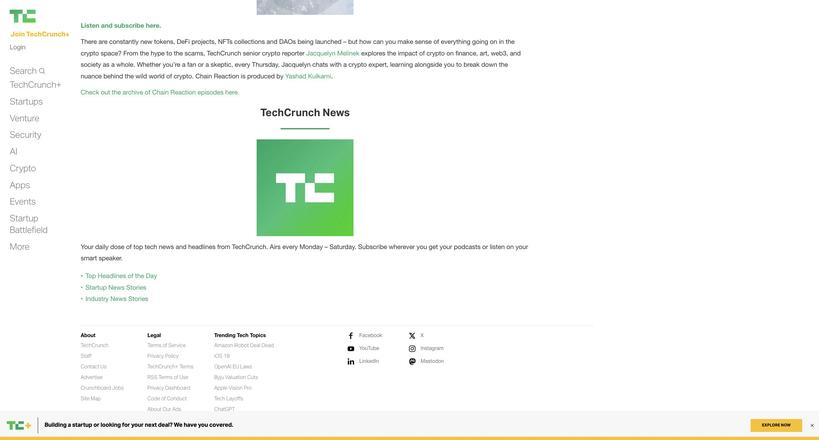 Task type: vqa. For each thing, say whether or not it's contained in the screenshot.
Your Daily Dose Of Top Tech News And Headlines From Techcrunch. Airs Every Monday – Saturday. Subscribe Wherever You Get Your Podcasts Or Listen On Your Smart Speaker.
yes



Task type: locate. For each thing, give the bounding box(es) containing it.
and right news
[[176, 243, 187, 251]]

of
[[434, 38, 439, 45], [420, 49, 425, 57], [166, 72, 172, 80], [145, 89, 151, 96], [126, 243, 132, 251], [128, 273, 133, 280], [163, 342, 167, 349], [174, 374, 178, 381], [161, 396, 166, 402]]

on inside your daily dose of top tech news and headlines from techcrunch. airs every monday – saturday. subscribe wherever you get your podcasts or listen on your smart speaker.
[[507, 243, 514, 251]]

byju
[[214, 374, 224, 381]]

your right 'listen'
[[516, 243, 529, 251]]

you're
[[163, 61, 180, 68]]

stories inside "link"
[[126, 284, 146, 291]]

new
[[141, 38, 152, 45]]

the right in
[[506, 38, 515, 45]]

of up "privacy policy"
[[163, 342, 167, 349]]

vision
[[229, 385, 243, 391]]

security link
[[10, 129, 41, 141]]

techcrunch link
[[10, 10, 74, 23], [81, 342, 109, 349]]

the up learning
[[387, 49, 396, 57]]

crypto.
[[174, 72, 194, 80]]

0 horizontal spatial on
[[447, 49, 454, 57]]

by left yashad
[[277, 72, 284, 80]]

or inside explores the impact of crypto on finance, art, web3, and society as a whole. whether you're a fan or a skeptic, every thursday, jacquelyn chats with a crypto expert, learning alongside you to break down the nuance behind the wild world of crypto.
[[198, 61, 204, 68]]

join techcrunch +
[[10, 30, 69, 39]]

about down the code
[[148, 406, 162, 413]]

jobs
[[112, 385, 124, 391]]

1 horizontal spatial .
[[331, 72, 333, 80]]

x image
[[409, 333, 416, 339]]

terms of service link
[[148, 342, 186, 349]]

1 your from the left
[[440, 243, 453, 251]]

terms inside techcrunch+ terms link
[[180, 364, 194, 370]]

– right monday
[[325, 243, 328, 251]]

stories down top headlines of the day link
[[126, 284, 146, 291]]

smart
[[81, 255, 97, 262]]

thursday,
[[252, 61, 280, 68]]

startup up battlefield
[[10, 213, 38, 224]]

0 horizontal spatial tech
[[214, 396, 225, 402]]

yahoo.
[[97, 425, 111, 430]]

0 vertical spatial news
[[323, 106, 350, 119]]

the right out at the left of page
[[112, 89, 121, 96]]

expert,
[[369, 61, 389, 68]]

0 horizontal spatial every
[[235, 61, 250, 68]]

terms down legal link
[[148, 342, 162, 349]]

rss
[[148, 374, 157, 381]]

jacquelyn up chats at the left top
[[307, 49, 336, 57]]

1 horizontal spatial tech
[[237, 332, 249, 338]]

privacy policy
[[148, 353, 179, 359]]

4 a from the left
[[344, 61, 347, 68]]

of left use on the bottom left of page
[[174, 374, 178, 381]]

a right with
[[344, 61, 347, 68]]

chats
[[313, 61, 328, 68]]

2 horizontal spatial on
[[507, 243, 514, 251]]

0 vertical spatial every
[[235, 61, 250, 68]]

0 horizontal spatial .
[[206, 425, 208, 430]]

2 vertical spatial news
[[110, 295, 127, 303]]

0 vertical spatial or
[[198, 61, 204, 68]]

techcrunch+ down search 'image'
[[10, 79, 61, 90]]

1 vertical spatial by
[[170, 425, 175, 430]]

amazon irobot deal dead link
[[214, 342, 274, 349]]

1 vertical spatial about
[[148, 406, 162, 413]]

privacy down terms of service link
[[148, 353, 164, 359]]

reaction down the skeptic, in the top left of the page
[[214, 72, 239, 80]]

there
[[81, 38, 97, 45]]

site
[[81, 396, 90, 402]]

venture
[[10, 112, 39, 124]]

finance,
[[456, 49, 478, 57]]

1 vertical spatial techcrunch link
[[81, 342, 109, 349]]

in
[[499, 38, 504, 45]]

of down sense
[[420, 49, 425, 57]]

0 vertical spatial you
[[386, 38, 396, 45]]

apps link
[[10, 179, 30, 191]]

1 horizontal spatial every
[[283, 243, 298, 251]]

down
[[482, 61, 498, 68]]

site map link
[[81, 396, 101, 402]]

1 privacy from the top
[[148, 353, 164, 359]]

to left break
[[457, 61, 462, 68]]

yashad kulkarni link
[[285, 72, 331, 80]]

your right the get
[[440, 243, 453, 251]]

your
[[440, 243, 453, 251], [516, 243, 529, 251]]

you left the get
[[417, 243, 427, 251]]

search image
[[38, 68, 45, 74]]

on right 'listen'
[[507, 243, 514, 251]]

1 vertical spatial stories
[[128, 295, 148, 303]]

terms
[[148, 342, 162, 349], [180, 364, 194, 370], [159, 374, 173, 381]]

techcrunch inside there are constantly new tokens, defi projects, nfts collections and daos being launched – but how can you make sense of everything going on in the crypto space? from the hype to the scams, techcrunch senior crypto reporter
[[207, 49, 241, 57]]

subscribe
[[358, 243, 387, 251]]

techcrunch+ down privacy policy link
[[148, 364, 178, 370]]

of left the top
[[126, 243, 132, 251]]

every inside explores the impact of crypto on finance, art, web3, and society as a whole. whether you're a fan or a skeptic, every thursday, jacquelyn chats with a crypto expert, learning alongside you to break down the nuance behind the wild world of crypto.
[[235, 61, 250, 68]]

1 vertical spatial to
[[457, 61, 462, 68]]

subscribe
[[114, 21, 144, 29]]

1 vertical spatial you
[[444, 61, 455, 68]]

techcrunch link down about link at the left of page
[[81, 342, 109, 349]]

is
[[241, 72, 246, 80]]

jacquelyn inside explores the impact of crypto on finance, art, web3, and society as a whole. whether you're a fan or a skeptic, every thursday, jacquelyn chats with a crypto expert, learning alongside you to break down the nuance behind the wild world of crypto.
[[282, 61, 311, 68]]

about for about our ads
[[148, 406, 162, 413]]

industry news stories link
[[86, 295, 148, 303]]

but
[[348, 38, 358, 45]]

techcrunch+ for techcrunch+
[[10, 79, 61, 90]]

the down defi
[[174, 49, 183, 57]]

here. up new
[[146, 21, 161, 29]]

wordpress vip link
[[176, 425, 206, 431]]

mastodon image
[[409, 359, 416, 365]]

1 vertical spatial reaction
[[171, 89, 196, 96]]

a left fan
[[182, 61, 186, 68]]

news for industry
[[110, 295, 127, 303]]

1 vertical spatial .
[[206, 425, 208, 430]]

0 vertical spatial about
[[81, 332, 96, 338]]

2 vertical spatial on
[[507, 243, 514, 251]]

the
[[506, 38, 515, 45], [140, 49, 149, 57], [174, 49, 183, 57], [387, 49, 396, 57], [499, 61, 508, 68], [125, 72, 134, 80], [112, 89, 121, 96], [135, 273, 144, 280]]

1 horizontal spatial your
[[516, 243, 529, 251]]

1 vertical spatial or
[[483, 243, 488, 251]]

search
[[10, 65, 37, 76]]

you inside there are constantly new tokens, defi projects, nfts collections and daos being launched – but how can you make sense of everything going on in the crypto space? from the hype to the scams, techcrunch senior crypto reporter
[[386, 38, 396, 45]]

and right "web3,"
[[510, 49, 521, 57]]

jacquelyn up yashad
[[282, 61, 311, 68]]

being
[[298, 38, 314, 45]]

terms for techcrunch+ terms
[[180, 364, 194, 370]]

techcrunch+ inside techcrunch+ terms link
[[148, 364, 178, 370]]

every right airs
[[283, 243, 298, 251]]

1 vertical spatial on
[[447, 49, 454, 57]]

1 vertical spatial tech
[[214, 396, 225, 402]]

1 horizontal spatial by
[[277, 72, 284, 80]]

laws
[[240, 364, 252, 370]]

a left the skeptic, in the top left of the page
[[206, 61, 209, 68]]

on
[[490, 38, 498, 45], [447, 49, 454, 57], [507, 243, 514, 251]]

you right can
[[386, 38, 396, 45]]

0 horizontal spatial or
[[198, 61, 204, 68]]

2 vertical spatial terms
[[159, 374, 173, 381]]

about up staff
[[81, 332, 96, 338]]

chain down fan
[[196, 72, 212, 80]]

news inside "link"
[[108, 284, 125, 291]]

scams,
[[185, 49, 205, 57]]

conduct
[[167, 396, 187, 402]]

techcrunch
[[26, 30, 65, 38], [207, 49, 241, 57], [261, 106, 320, 119], [81, 342, 109, 349]]

1 vertical spatial techcrunch+
[[148, 364, 178, 370]]

1 vertical spatial privacy
[[148, 385, 164, 391]]

chain
[[196, 72, 212, 80], [152, 89, 169, 96]]

or left 'listen'
[[483, 243, 488, 251]]

staff link
[[81, 353, 92, 360]]

and inside explores the impact of crypto on finance, art, web3, and society as a whole. whether you're a fan or a skeptic, every thursday, jacquelyn chats with a crypto expert, learning alongside you to break down the nuance behind the wild world of crypto.
[[510, 49, 521, 57]]

crypto up 'thursday,'
[[262, 49, 280, 57]]

and right listen
[[101, 21, 113, 29]]

of right sense
[[434, 38, 439, 45]]

terms up privacy dashboard
[[159, 374, 173, 381]]

every up is
[[235, 61, 250, 68]]

of right the code
[[161, 396, 166, 402]]

1 horizontal spatial on
[[490, 38, 498, 45]]

1 horizontal spatial you
[[417, 243, 427, 251]]

dashboard
[[165, 385, 190, 391]]

2 vertical spatial you
[[417, 243, 427, 251]]

0 horizontal spatial reaction
[[171, 89, 196, 96]]

art,
[[480, 49, 489, 57]]

terms inside rss terms of use link
[[159, 374, 173, 381]]

0 vertical spatial terms
[[148, 342, 162, 349]]

facebook
[[360, 333, 383, 338]]

startup inside "link"
[[86, 284, 107, 291]]

tech layoffs link
[[214, 396, 243, 402]]

on left in
[[490, 38, 498, 45]]

1 horizontal spatial about
[[148, 406, 162, 413]]

openai eu laws
[[214, 364, 252, 370]]

2 privacy from the top
[[148, 385, 164, 391]]

1 horizontal spatial reaction
[[214, 72, 239, 80]]

0 vertical spatial techcrunch link
[[10, 10, 74, 23]]

youtube image
[[348, 346, 354, 352]]

headlines
[[188, 243, 216, 251]]

reaction down crypto.
[[171, 89, 196, 96]]

privacy up the code
[[148, 385, 164, 391]]

our
[[163, 406, 171, 413]]

rss terms of use
[[148, 374, 189, 381]]

day
[[146, 273, 157, 280]]

0 vertical spatial tech
[[237, 332, 249, 338]]

techcrunch link up join techcrunch +
[[10, 10, 74, 23]]

0 horizontal spatial chain
[[152, 89, 169, 96]]

1 horizontal spatial –
[[343, 38, 347, 45]]

0 vertical spatial –
[[343, 38, 347, 45]]

jacquelyn melinek link
[[307, 49, 360, 57]]

to right hype
[[167, 49, 172, 57]]

can
[[373, 38, 384, 45]]

1 vertical spatial every
[[283, 243, 298, 251]]

code of conduct
[[148, 396, 187, 402]]

0 vertical spatial .
[[331, 72, 333, 80]]

techcrunch inside join techcrunch +
[[26, 30, 65, 38]]

industry news stories
[[86, 295, 148, 303]]

you inside explores the impact of crypto on finance, art, web3, and society as a whole. whether you're a fan or a skeptic, every thursday, jacquelyn chats with a crypto expert, learning alongside you to break down the nuance behind the wild world of crypto.
[[444, 61, 455, 68]]

0 horizontal spatial techcrunch+
[[10, 79, 61, 90]]

1 horizontal spatial startup
[[86, 284, 107, 291]]

you right alongside
[[444, 61, 455, 68]]

hype
[[151, 49, 165, 57]]

0 vertical spatial on
[[490, 38, 498, 45]]

as
[[103, 61, 110, 68]]

login
[[10, 43, 25, 51]]

startup news stories
[[86, 284, 146, 291]]

1 vertical spatial terms
[[180, 364, 194, 370]]

.
[[331, 72, 333, 80], [206, 425, 208, 430]]

amazon irobot deal dead
[[214, 342, 274, 349]]

startup inside the startup battlefield
[[10, 213, 38, 224]]

explores the impact of crypto on finance, art, web3, and society as a whole. whether you're a fan or a skeptic, every thursday, jacquelyn chats with a crypto expert, learning alongside you to break down the nuance behind the wild world of crypto.
[[81, 49, 521, 80]]

1 horizontal spatial techcrunch+
[[148, 364, 178, 370]]

0 horizontal spatial startup
[[10, 213, 38, 224]]

0 vertical spatial stories
[[126, 284, 146, 291]]

0 horizontal spatial you
[[386, 38, 396, 45]]

1 vertical spatial –
[[325, 243, 328, 251]]

0 horizontal spatial to
[[167, 49, 172, 57]]

1 horizontal spatial or
[[483, 243, 488, 251]]

and left daos
[[267, 38, 278, 45]]

0 vertical spatial chain
[[196, 72, 212, 80]]

0 vertical spatial techcrunch+
[[10, 79, 61, 90]]

0 vertical spatial here.
[[146, 21, 161, 29]]

1 vertical spatial jacquelyn
[[282, 61, 311, 68]]

0 horizontal spatial about
[[81, 332, 96, 338]]

of down the you're
[[166, 72, 172, 80]]

– inside there are constantly new tokens, defi projects, nfts collections and daos being launched – but how can you make sense of everything going on in the crypto space? from the hype to the scams, techcrunch senior crypto reporter
[[343, 38, 347, 45]]

0 vertical spatial privacy
[[148, 353, 164, 359]]

– inside your daily dose of top tech news and headlines from techcrunch. airs every monday – saturday. subscribe wherever you get your podcasts or listen on your smart speaker.
[[325, 243, 328, 251]]

startup up 'industry'
[[86, 284, 107, 291]]

terms up use on the bottom left of page
[[180, 364, 194, 370]]

privacy for privacy policy
[[148, 353, 164, 359]]

chain down world
[[152, 89, 169, 96]]

2 horizontal spatial you
[[444, 61, 455, 68]]

vip
[[200, 425, 206, 430]]

whether
[[137, 61, 161, 68]]

1 vertical spatial chain
[[152, 89, 169, 96]]

jacquelyn
[[307, 49, 336, 57], [282, 61, 311, 68]]

0 horizontal spatial your
[[440, 243, 453, 251]]

by right powered
[[170, 425, 175, 430]]

0 vertical spatial startup
[[10, 213, 38, 224]]

tech inside trending tech topics link
[[237, 332, 249, 338]]

. right wordpress
[[206, 425, 208, 430]]

headlines
[[98, 273, 126, 280]]

1 vertical spatial news
[[108, 284, 125, 291]]

1 horizontal spatial here.
[[225, 89, 240, 96]]

apps
[[10, 179, 30, 191]]

0 horizontal spatial techcrunch link
[[10, 10, 74, 23]]

jacquelyn melinek
[[307, 49, 360, 57]]

x
[[421, 333, 424, 338]]

every inside your daily dose of top tech news and headlines from techcrunch. airs every monday – saturday. subscribe wherever you get your podcasts or listen on your smart speaker.
[[283, 243, 298, 251]]

0 vertical spatial to
[[167, 49, 172, 57]]

to inside explores the impact of crypto on finance, art, web3, and society as a whole. whether you're a fan or a skeptic, every thursday, jacquelyn chats with a crypto expert, learning alongside you to break down the nuance behind the wild world of crypto.
[[457, 61, 462, 68]]

by
[[277, 72, 284, 80], [170, 425, 175, 430]]

techcrunch+ for techcrunch+ terms
[[148, 364, 178, 370]]

how
[[360, 38, 372, 45]]

to inside there are constantly new tokens, defi projects, nfts collections and daos being launched – but how can you make sense of everything going on in the crypto space? from the hype to the scams, techcrunch senior crypto reporter
[[167, 49, 172, 57]]

yashad
[[285, 72, 306, 80]]

on down everything
[[447, 49, 454, 57]]

1 horizontal spatial to
[[457, 61, 462, 68]]

openai
[[214, 364, 232, 370]]

a right as
[[111, 61, 115, 68]]

1 horizontal spatial chain
[[196, 72, 212, 80]]

of inside your daily dose of top tech news and headlines from techcrunch. airs every monday – saturday. subscribe wherever you get your podcasts or listen on your smart speaker.
[[126, 243, 132, 251]]

0 horizontal spatial –
[[325, 243, 328, 251]]

or right fan
[[198, 61, 204, 68]]

1 vertical spatial startup
[[86, 284, 107, 291]]

crypto link
[[10, 162, 36, 174]]

tech down apple
[[214, 396, 225, 402]]

1 horizontal spatial techcrunch link
[[81, 342, 109, 349]]

and inside there are constantly new tokens, defi projects, nfts collections and daos being launched – but how can you make sense of everything going on in the crypto space? from the hype to the scams, techcrunch senior crypto reporter
[[267, 38, 278, 45]]

stories for industry news stories
[[128, 295, 148, 303]]

daos
[[279, 38, 296, 45]]

. down with
[[331, 72, 333, 80]]

1 a from the left
[[111, 61, 115, 68]]

stories down startup news stories "link"
[[128, 295, 148, 303]]

airs
[[270, 243, 281, 251]]

crunchboard
[[81, 385, 111, 391]]

about
[[81, 332, 96, 338], [148, 406, 162, 413]]

– left but
[[343, 38, 347, 45]]

tech up irobot
[[237, 332, 249, 338]]

here. right episodes
[[225, 89, 240, 96]]

startup for startup news stories
[[86, 284, 107, 291]]



Task type: describe. For each thing, give the bounding box(es) containing it.
everything
[[441, 38, 471, 45]]

stories for startup news stories
[[126, 284, 146, 291]]

techcrunch link containing techcrunch
[[81, 342, 109, 349]]

news for startup
[[108, 284, 125, 291]]

of right 'archive'
[[145, 89, 151, 96]]

privacy for privacy dashboard
[[148, 385, 164, 391]]

of inside there are constantly new tokens, defi projects, nfts collections and daos being launched – but how can you make sense of everything going on in the crypto space? from the hype to the scams, techcrunch senior crypto reporter
[[434, 38, 439, 45]]

©
[[81, 425, 84, 430]]

contact us
[[81, 364, 107, 370]]

the left 'day' at the bottom left of the page
[[135, 273, 144, 280]]

legal
[[148, 332, 161, 338]]

about our ads link
[[148, 406, 181, 413]]

going
[[473, 38, 489, 45]]

terms for rss terms of use
[[159, 374, 173, 381]]

wordpress
[[176, 425, 198, 430]]

facebook image
[[348, 333, 354, 339]]

crypto
[[10, 162, 36, 174]]

from
[[217, 243, 230, 251]]

make
[[398, 38, 414, 45]]

instagram
[[421, 346, 444, 351]]

linkedin
[[360, 358, 379, 364]]

code of conduct link
[[148, 396, 187, 402]]

episodes
[[198, 89, 224, 96]]

speaker.
[[99, 255, 123, 262]]

produced
[[247, 72, 275, 80]]

the down whole.
[[125, 72, 134, 80]]

crypto up society
[[81, 49, 99, 57]]

dead
[[262, 342, 274, 349]]

you inside your daily dose of top tech news and headlines from techcrunch. airs every monday – saturday. subscribe wherever you get your podcasts or listen on your smart speaker.
[[417, 243, 427, 251]]

trending tech topics link
[[214, 332, 266, 339]]

startup news stories link
[[86, 284, 146, 292]]

contact us link
[[81, 364, 107, 370]]

instagram image
[[409, 346, 416, 352]]

0 vertical spatial jacquelyn
[[307, 49, 336, 57]]

valuation
[[225, 374, 246, 381]]

wild
[[136, 72, 147, 80]]

trending tech topics
[[214, 332, 266, 338]]

code
[[148, 396, 160, 402]]

break
[[464, 61, 480, 68]]

collections
[[234, 38, 265, 45]]

1 vertical spatial here.
[[225, 89, 240, 96]]

more link
[[10, 241, 30, 253]]

3 a from the left
[[206, 61, 209, 68]]

crypto down 'melinek' at the top left
[[349, 61, 367, 68]]

openai eu laws link
[[214, 364, 252, 370]]

nuance
[[81, 72, 102, 80]]

contact
[[81, 364, 99, 370]]

staff
[[81, 353, 92, 359]]

tech layoffs
[[214, 396, 243, 402]]

privacy policy link
[[148, 353, 179, 360]]

startups link
[[10, 96, 43, 107]]

2 a from the left
[[182, 61, 186, 68]]

terms inside terms of service link
[[148, 342, 162, 349]]

chain inside check out the archive of chain reaction episodes here. link
[[152, 89, 169, 96]]

nfts
[[218, 38, 233, 45]]

society
[[81, 61, 101, 68]]

top
[[86, 273, 96, 280]]

chatgpt link
[[214, 406, 235, 413]]

learning
[[390, 61, 413, 68]]

top headlines of the day link
[[86, 273, 157, 280]]

techcrunch news
[[261, 106, 350, 119]]

the down "web3,"
[[499, 61, 508, 68]]

the down new
[[140, 49, 149, 57]]

startups
[[10, 96, 43, 107]]

on inside there are constantly new tokens, defi projects, nfts collections and daos being launched – but how can you make sense of everything going on in the crypto space? from the hype to the scams, techcrunch senior crypto reporter
[[490, 38, 498, 45]]

launched
[[316, 38, 342, 45]]

0 horizontal spatial here.
[[146, 21, 161, 29]]

youtube
[[360, 346, 379, 351]]

privacy dashboard
[[148, 385, 190, 391]]

policy
[[165, 353, 179, 359]]

+
[[65, 30, 69, 39]]

rights
[[118, 425, 130, 430]]

advertise link
[[81, 374, 103, 381]]

0 vertical spatial by
[[277, 72, 284, 80]]

deal
[[250, 342, 261, 349]]

techcrunch image
[[10, 10, 36, 23]]

and inside your daily dose of top tech news and headlines from techcrunch. airs every monday – saturday. subscribe wherever you get your podcasts or listen on your smart speaker.
[[176, 243, 187, 251]]

check
[[81, 89, 99, 96]]

space?
[[101, 49, 122, 57]]

check out the archive of chain reaction episodes here.
[[81, 89, 240, 96]]

or inside your daily dose of top tech news and headlines from techcrunch. airs every monday – saturday. subscribe wherever you get your podcasts or listen on your smart speaker.
[[483, 243, 488, 251]]

tech inside tech layoffs link
[[214, 396, 225, 402]]

industry
[[86, 295, 109, 303]]

about for about link at the left of page
[[81, 332, 96, 338]]

with
[[330, 61, 342, 68]]

apple
[[214, 385, 228, 391]]

apple vision pro link
[[214, 385, 252, 392]]

of up startup news stories
[[128, 273, 133, 280]]

all
[[112, 425, 117, 430]]

ios 18
[[214, 353, 230, 359]]

news for techcrunch
[[323, 106, 350, 119]]

on inside explores the impact of crypto on finance, art, web3, and society as a whole. whether you're a fan or a skeptic, every thursday, jacquelyn chats with a crypto expert, learning alongside you to break down the nuance behind the wild world of crypto.
[[447, 49, 454, 57]]

techcrunch square logo image
[[257, 139, 354, 236]]

sense
[[415, 38, 432, 45]]

battlefield
[[10, 224, 48, 235]]

ios 18 link
[[214, 353, 230, 360]]

2 your from the left
[[516, 243, 529, 251]]

linkedin image
[[348, 359, 354, 365]]

legal link
[[148, 332, 161, 339]]

byju valuation cuts link
[[214, 374, 258, 381]]

kulkarni
[[308, 72, 331, 80]]

about link
[[81, 332, 96, 339]]

wherever
[[389, 243, 415, 251]]

0 horizontal spatial by
[[170, 425, 175, 430]]

there are constantly new tokens, defi projects, nfts collections and daos being launched – but how can you make sense of everything going on in the crypto space? from the hype to the scams, techcrunch senior crypto reporter
[[81, 38, 515, 57]]

startup for startup battlefield
[[10, 213, 38, 224]]

© 2024 yahoo. all rights reserved. powered by wordpress vip .
[[81, 425, 208, 430]]

daily
[[95, 243, 109, 251]]

crypto up alongside
[[427, 49, 445, 57]]

constantly
[[109, 38, 139, 45]]

saturday.
[[330, 243, 357, 251]]

0 vertical spatial reaction
[[214, 72, 239, 80]]

chain reaction logo with background of rounded, textured shapes image
[[257, 0, 354, 15]]

mastodon
[[421, 358, 444, 364]]

byju valuation cuts
[[214, 374, 258, 381]]



